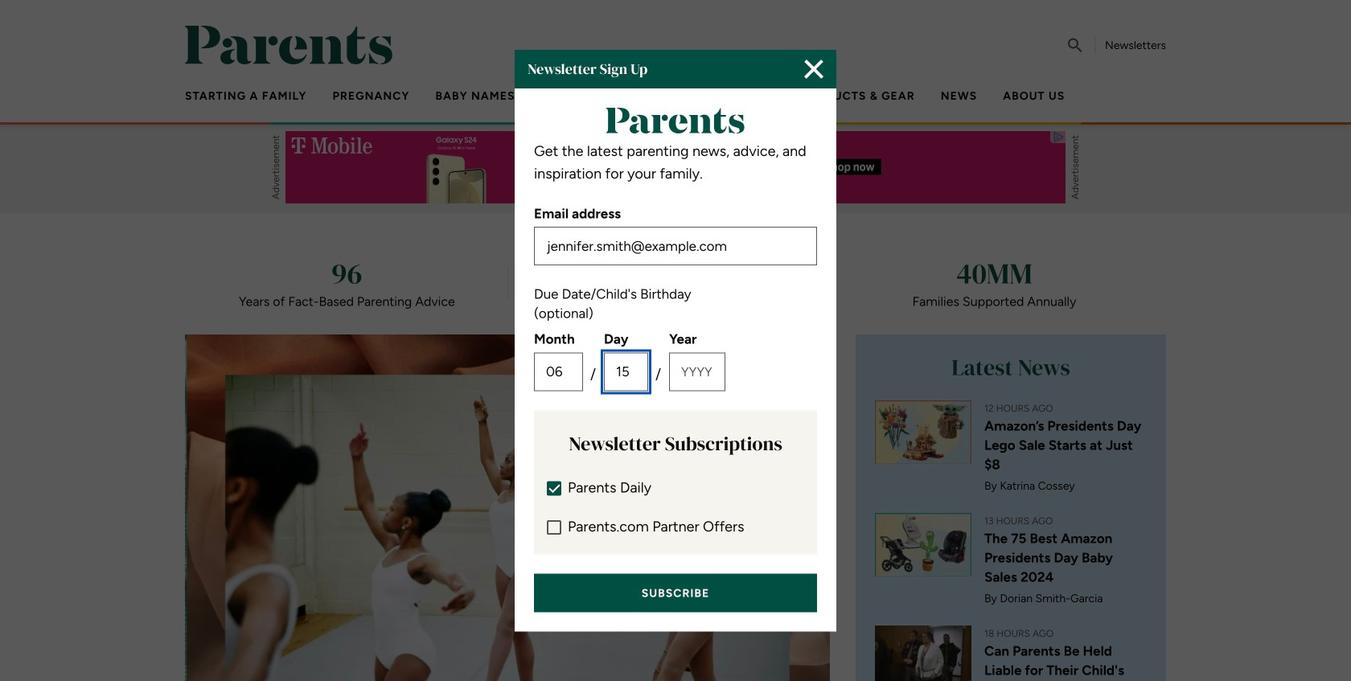 Task type: vqa. For each thing, say whether or not it's contained in the screenshot.
Group of Black ballerinas dancing in a studio IMAGE
yes



Task type: locate. For each thing, give the bounding box(es) containing it.
yourname@example.com email field
[[534, 227, 817, 265]]

dialog
[[0, 0, 1351, 681], [515, 50, 836, 632]]

DD number field
[[604, 352, 648, 391]]

YYYY number field
[[669, 352, 725, 391]]

banner
[[0, 0, 1351, 125]]

header navigation
[[172, 84, 1166, 119]]

visit parents' homepage image
[[185, 26, 393, 64]]



Task type: describe. For each thing, give the bounding box(es) containing it.
search image
[[1066, 36, 1085, 55]]

group of black ballerinas dancing in a studio image
[[185, 335, 830, 681]]

advertisement element
[[286, 131, 1066, 203]]

close this dialog window image
[[804, 59, 824, 79]]

MM number field
[[534, 352, 583, 391]]



